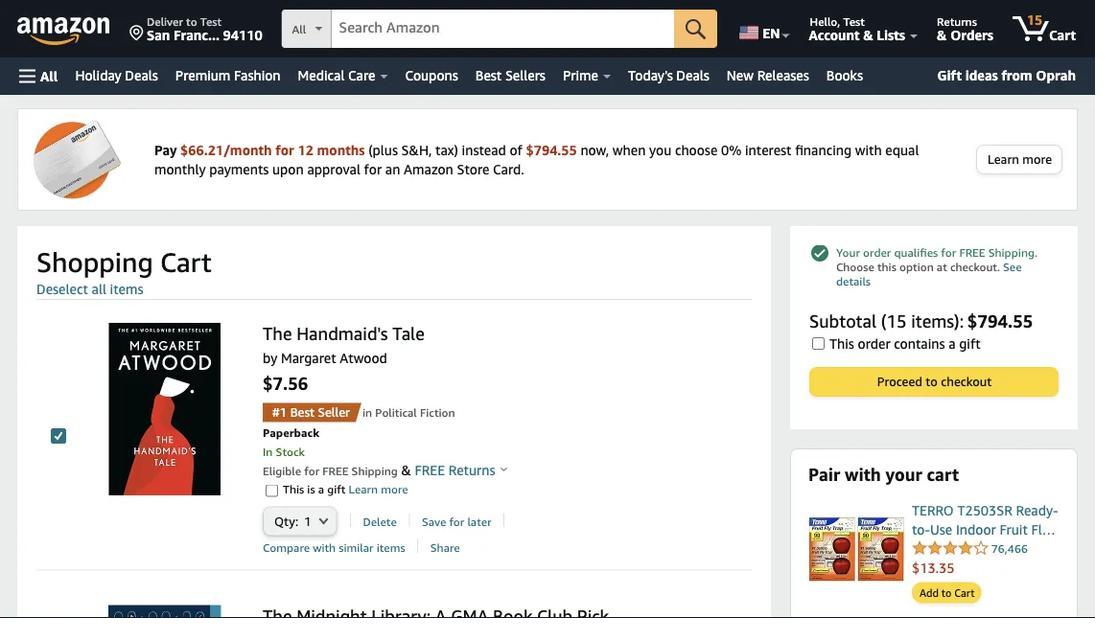 Task type: vqa. For each thing, say whether or not it's contained in the screenshot.
1
yes



Task type: describe. For each thing, give the bounding box(es) containing it.
deliver to test san franc... 94110‌
[[147, 14, 262, 43]]

& for account
[[864, 27, 874, 43]]

paperback
[[263, 426, 320, 439]]

qty: for qty: 1
[[274, 514, 298, 529]]

choose
[[675, 142, 718, 158]]

fashion
[[234, 68, 281, 83]]

now,
[[581, 142, 609, 158]]

en link
[[728, 5, 799, 53]]

94110‌
[[223, 27, 262, 43]]

returns inside free returns button
[[449, 462, 495, 478]]

in
[[363, 406, 372, 419]]

share
[[430, 541, 460, 555]]

with inside now, when you choose 0% interest financing with equal monthly payments upon approval for an amazon store card.
[[855, 142, 882, 158]]

instead
[[462, 142, 506, 158]]

0 vertical spatial | image
[[504, 514, 505, 527]]

1 horizontal spatial a
[[949, 336, 956, 352]]

prime
[[563, 68, 599, 83]]

amazon image
[[17, 17, 110, 46]]

seller
[[318, 405, 350, 420]]

contains
[[894, 336, 945, 352]]

handmaid's
[[297, 324, 388, 344]]

deselect all items link
[[36, 282, 143, 297]]

0 horizontal spatial gift
[[327, 483, 346, 496]]

premium fashion link
[[167, 62, 289, 89]]

the
[[263, 324, 292, 344]]

today's deals
[[628, 68, 710, 83]]

orders
[[951, 27, 994, 43]]

0 horizontal spatial a
[[318, 483, 324, 496]]

$13.35
[[912, 561, 955, 576]]

books link
[[818, 62, 872, 89]]

All search field
[[282, 10, 718, 50]]

eligible for free shipping
[[263, 464, 398, 478]]

pair with your cart
[[809, 464, 959, 485]]

oprah
[[1036, 67, 1076, 83]]

learn more link
[[346, 483, 408, 496]]

best sellers link
[[467, 62, 554, 89]]

by
[[263, 351, 277, 366]]

cart
[[927, 464, 959, 485]]

cart inside navigation navigation
[[1049, 27, 1076, 43]]

when
[[613, 142, 646, 158]]

stock
[[276, 445, 305, 458]]

Compare with similar items The Handmaid&#39;s Tale submit
[[263, 540, 405, 556]]

choose
[[836, 260, 875, 274]]

terro t2503sr ready-to-use indoor fruit fly killer and trap with built in window - 4 traps + 180 day lure supply image
[[809, 502, 905, 598]]

for inside now, when you choose 0% interest financing with equal monthly payments upon approval for an amazon store card.
[[364, 161, 382, 177]]

hello, test
[[810, 14, 865, 28]]

lists
[[877, 27, 906, 43]]

all
[[92, 282, 106, 297]]

free returns
[[411, 462, 495, 478]]

amazon store card image
[[32, 119, 121, 200]]

is
[[307, 483, 315, 496]]

best sellers
[[476, 68, 546, 83]]

account & lists
[[809, 27, 906, 43]]

medical care link
[[289, 62, 397, 89]]

see details
[[836, 260, 1022, 288]]

checkout
[[941, 375, 992, 389]]

medical care
[[298, 68, 375, 83]]

0 vertical spatial gift
[[959, 336, 981, 352]]

books
[[827, 68, 863, 83]]

(15
[[881, 311, 907, 331]]

approval
[[307, 161, 361, 177]]

Save for later The Handmaid&#39;s Tale submit
[[422, 515, 492, 530]]

amazon
[[404, 161, 454, 177]]

#1
[[272, 405, 287, 420]]

share link
[[430, 540, 460, 556]]

payments
[[209, 161, 269, 177]]

0 horizontal spatial free
[[323, 464, 349, 478]]

shopping cart deselect all items
[[36, 247, 212, 297]]

$7.56
[[263, 374, 308, 394]]

subtotal
[[810, 311, 877, 331]]

all inside search field
[[292, 23, 306, 36]]

eligible
[[263, 464, 301, 478]]

to for deliver
[[186, 14, 197, 28]]

the handmaid's tale link
[[263, 323, 621, 346]]

navigation navigation
[[0, 0, 1095, 95]]

equal
[[886, 142, 919, 158]]

details
[[836, 275, 871, 288]]

add to cart
[[920, 587, 975, 599]]

your order qualifies for free shipping. choose this option at checkout.
[[836, 246, 1038, 274]]

medical
[[298, 68, 345, 83]]

this is a gift learn more
[[283, 483, 408, 496]]

qty: 1
[[274, 514, 312, 529]]

more inside learn more button
[[1023, 152, 1052, 167]]

monthly
[[154, 161, 206, 177]]

this for this order contains a gift
[[830, 336, 855, 352]]

gift
[[938, 67, 962, 83]]

you
[[649, 142, 672, 158]]

holiday deals
[[75, 68, 158, 83]]

to for proceed
[[926, 375, 938, 389]]

add
[[920, 587, 939, 599]]

learn more
[[988, 152, 1052, 167]]

tax)
[[436, 142, 458, 158]]

premium fashion
[[175, 68, 281, 83]]

ideas
[[966, 67, 998, 83]]



Task type: locate. For each thing, give the bounding box(es) containing it.
more down "shipping"
[[381, 483, 408, 496]]

1 horizontal spatial more
[[1023, 152, 1052, 167]]

free inside your order qualifies for free shipping. choose this option at checkout.
[[960, 246, 986, 259]]

political
[[375, 406, 417, 419]]

to inside deliver to test san franc... 94110‌
[[186, 14, 197, 28]]

0 horizontal spatial deals
[[125, 68, 158, 83]]

order for your
[[863, 246, 891, 259]]

| image left share link
[[417, 540, 418, 553]]

1 test from the left
[[200, 14, 222, 28]]

best right #1
[[290, 405, 315, 420]]

to for add
[[942, 587, 952, 599]]

1 horizontal spatial to
[[926, 375, 938, 389]]

free returns button
[[411, 461, 507, 480]]

gift up checkout
[[959, 336, 981, 352]]

today's
[[628, 68, 673, 83]]

None checkbox
[[266, 485, 278, 497]]

76,466
[[992, 542, 1028, 555]]

1 vertical spatial order
[[858, 336, 891, 352]]

1 vertical spatial this
[[283, 483, 304, 496]]

with left "equal"
[[855, 142, 882, 158]]

cart down $13.35 link at right bottom
[[955, 587, 975, 599]]

1
[[304, 514, 312, 529]]

this order contains a gift
[[830, 336, 981, 352]]

premium
[[175, 68, 231, 83]]

$794.55
[[526, 142, 577, 158], [968, 311, 1033, 331]]

items):
[[912, 311, 964, 331]]

1 horizontal spatial deals
[[677, 68, 710, 83]]

2 horizontal spatial free
[[960, 246, 986, 259]]

1 horizontal spatial | image
[[504, 514, 505, 527]]

$13.35 link
[[912, 559, 1060, 578]]

this down subtotal
[[830, 336, 855, 352]]

0 horizontal spatial test
[[200, 14, 222, 28]]

qualifies
[[894, 246, 938, 259]]

0 vertical spatial $794.55
[[526, 142, 577, 158]]

1 vertical spatial to
[[926, 375, 938, 389]]

alert image
[[812, 245, 829, 262]]

see details link
[[836, 260, 1022, 288]]

1 vertical spatial cart
[[160, 247, 212, 279]]

0 horizontal spatial more
[[381, 483, 408, 496]]

0 vertical spatial more
[[1023, 152, 1052, 167]]

learn
[[988, 152, 1020, 167], [349, 483, 378, 496]]

pay
[[154, 142, 177, 158]]

0 horizontal spatial to
[[186, 14, 197, 28]]

shipping.
[[989, 246, 1038, 259]]

1 horizontal spatial all
[[292, 23, 306, 36]]

0 horizontal spatial returns
[[449, 462, 495, 478]]

test left 94110‌
[[200, 14, 222, 28]]

test right hello,
[[844, 14, 865, 28]]

1 vertical spatial with
[[845, 464, 881, 485]]

items
[[110, 282, 143, 297]]

This order contains a gift checkbox
[[812, 338, 825, 350]]

1 horizontal spatial free
[[415, 462, 445, 478]]

0%
[[721, 142, 742, 158]]

en
[[763, 25, 780, 41]]

hello,
[[810, 14, 841, 28]]

0 vertical spatial with
[[855, 142, 882, 158]]

card.
[[493, 161, 525, 177]]

Search Amazon text field
[[332, 11, 674, 47]]

0 horizontal spatial this
[[283, 483, 304, 496]]

0 horizontal spatial $794.55
[[526, 142, 577, 158]]

deselect
[[36, 282, 88, 297]]

deals inside 'link'
[[125, 68, 158, 83]]

free right "shipping"
[[415, 462, 445, 478]]

returns & orders
[[937, 14, 994, 43]]

franc...
[[174, 27, 220, 43]]

store
[[457, 161, 490, 177]]

your
[[886, 464, 923, 485]]

free up this is a gift learn more
[[323, 464, 349, 478]]

to right add
[[942, 587, 952, 599]]

to right proceed
[[926, 375, 938, 389]]

interest
[[745, 142, 792, 158]]

of
[[510, 142, 523, 158]]

test inside deliver to test san franc... 94110‌
[[200, 14, 222, 28]]

& right "shipping"
[[401, 462, 411, 478]]

all button
[[11, 58, 67, 95]]

upon
[[272, 161, 304, 177]]

now, when you choose 0% interest financing with equal monthly payments upon approval for an amazon store card.
[[154, 142, 919, 177]]

2 deals from the left
[[677, 68, 710, 83]]

1 vertical spatial gift
[[327, 483, 346, 496]]

learn down "shipping"
[[349, 483, 378, 496]]

s&h,
[[402, 142, 432, 158]]

deals
[[125, 68, 158, 83], [677, 68, 710, 83]]

0 horizontal spatial | image
[[350, 514, 351, 527]]

cart right shopping
[[160, 247, 212, 279]]

order inside your order qualifies for free shipping. choose this option at checkout.
[[863, 246, 891, 259]]

returns inside returns & orders
[[937, 14, 977, 28]]

1 horizontal spatial $794.55
[[968, 311, 1033, 331]]

2 horizontal spatial &
[[937, 27, 947, 43]]

financing
[[795, 142, 852, 158]]

the midnight library: a gma book club pick (a novel), opens in a new tab image
[[79, 606, 251, 619]]

free
[[960, 246, 986, 259], [415, 462, 445, 478], [323, 464, 349, 478]]

more down oprah in the top right of the page
[[1023, 152, 1052, 167]]

pair
[[809, 464, 841, 485]]

1 vertical spatial learn
[[349, 483, 378, 496]]

cart
[[1049, 27, 1076, 43], [160, 247, 212, 279], [955, 587, 975, 599]]

0 vertical spatial a
[[949, 336, 956, 352]]

test
[[200, 14, 222, 28], [844, 14, 865, 28]]

| image right delete the handmaid&#39;s tale submit
[[409, 514, 410, 527]]

for up at
[[941, 246, 957, 259]]

deals right today's
[[677, 68, 710, 83]]

this for this is a gift learn more
[[283, 483, 304, 496]]

months
[[317, 142, 365, 158]]

care
[[348, 68, 375, 83]]

$66.21/month
[[180, 142, 272, 158]]

gift ideas from oprah link
[[930, 63, 1084, 88]]

76,466 link
[[912, 540, 1028, 558]]

2 test from the left
[[844, 14, 865, 28]]

$794.55 right the of
[[526, 142, 577, 158]]

1 horizontal spatial cart
[[955, 587, 975, 599]]

0 horizontal spatial cart
[[160, 247, 212, 279]]

shopping cart main content
[[17, 108, 1078, 619]]

all
[[292, 23, 306, 36], [40, 68, 58, 84]]

from
[[1002, 67, 1033, 83]]

to right deliver
[[186, 14, 197, 28]]

free up checkout.
[[960, 246, 986, 259]]

& left "lists"
[[864, 27, 874, 43]]

1 horizontal spatial test
[[844, 14, 865, 28]]

a right is on the left of the page
[[318, 483, 324, 496]]

1 vertical spatial $794.55
[[968, 311, 1033, 331]]

& inside returns & orders
[[937, 27, 947, 43]]

1 horizontal spatial | image
[[409, 514, 410, 527]]

all inside button
[[40, 68, 58, 84]]

0 horizontal spatial all
[[40, 68, 58, 84]]

deals for today's deals
[[677, 68, 710, 83]]

pay $66.21/month for 12 months (plus s&h, tax) instead of $794.55
[[154, 142, 577, 158]]

0 vertical spatial order
[[863, 246, 891, 259]]

0 horizontal spatial | image
[[417, 540, 418, 553]]

1 vertical spatial more
[[381, 483, 408, 496]]

best
[[476, 68, 502, 83], [290, 405, 315, 420]]

2 vertical spatial cart
[[955, 587, 975, 599]]

2 vertical spatial to
[[942, 587, 952, 599]]

order for this
[[858, 336, 891, 352]]

all up medical
[[292, 23, 306, 36]]

12
[[298, 142, 314, 158]]

for left an
[[364, 161, 382, 177]]

learn down gift ideas from oprah link
[[988, 152, 1020, 167]]

deliver
[[147, 14, 183, 28]]

1 horizontal spatial learn
[[988, 152, 1020, 167]]

1 vertical spatial a
[[318, 483, 324, 496]]

0 vertical spatial best
[[476, 68, 502, 83]]

best left sellers
[[476, 68, 502, 83]]

0 vertical spatial all
[[292, 23, 306, 36]]

1 vertical spatial all
[[40, 68, 58, 84]]

a down items):
[[949, 336, 956, 352]]

proceed
[[877, 375, 923, 389]]

(plus
[[369, 142, 398, 158]]

dropdown image
[[319, 517, 329, 525]]

this left is on the left of the page
[[283, 483, 304, 496]]

tale
[[393, 324, 425, 344]]

this
[[878, 260, 897, 274]]

at
[[937, 260, 948, 274]]

0 vertical spatial learn
[[988, 152, 1020, 167]]

Proceed to checkout submit
[[811, 368, 1058, 396]]

gift ideas from oprah
[[938, 67, 1076, 83]]

new
[[727, 68, 754, 83]]

popover image
[[501, 467, 507, 472]]

1 vertical spatial best
[[290, 405, 315, 420]]

returns left popover icon
[[449, 462, 495, 478]]

returns up gift
[[937, 14, 977, 28]]

checkbox image
[[51, 429, 66, 444]]

your
[[836, 246, 860, 259]]

$794.55 down see
[[968, 311, 1033, 331]]

this
[[830, 336, 855, 352], [283, 483, 304, 496]]

deals for holiday deals
[[125, 68, 158, 83]]

new releases link
[[718, 62, 818, 89]]

account
[[809, 27, 860, 43]]

0 vertical spatial this
[[830, 336, 855, 352]]

& inside shopping cart main content
[[401, 462, 411, 478]]

with
[[855, 142, 882, 158], [845, 464, 881, 485]]

free inside button
[[415, 462, 445, 478]]

1 vertical spatial | image
[[417, 540, 418, 553]]

& left orders
[[937, 27, 947, 43]]

learn more button
[[977, 146, 1062, 174]]

1 horizontal spatial this
[[830, 336, 855, 352]]

1 horizontal spatial best
[[476, 68, 502, 83]]

learn inside button
[[988, 152, 1020, 167]]

checkout.
[[951, 260, 1000, 274]]

0 horizontal spatial learn
[[349, 483, 378, 496]]

best inside #1 best seller in political fiction paperback in stock
[[290, 405, 315, 420]]

| image
[[350, 514, 351, 527], [409, 514, 410, 527]]

0 horizontal spatial &
[[401, 462, 411, 478]]

| image right save for later the handmaid&#39;s tale submit on the bottom
[[504, 514, 505, 527]]

2 horizontal spatial to
[[942, 587, 952, 599]]

Delete The Handmaid&#39;s Tale submit
[[363, 515, 397, 530]]

with right pair
[[845, 464, 881, 485]]

returns
[[937, 14, 977, 28], [449, 462, 495, 478]]

none submit inside all search field
[[674, 10, 718, 48]]

cart right 15
[[1049, 27, 1076, 43]]

1 horizontal spatial &
[[864, 27, 874, 43]]

| image right dropdown image
[[350, 514, 351, 527]]

2 horizontal spatial cart
[[1049, 27, 1076, 43]]

fiction
[[420, 406, 455, 419]]

1 deals from the left
[[125, 68, 158, 83]]

& for returns
[[937, 27, 947, 43]]

| image
[[504, 514, 505, 527], [417, 540, 418, 553]]

for up upon
[[276, 142, 294, 158]]

best inside best sellers link
[[476, 68, 502, 83]]

1 | image from the left
[[350, 514, 351, 527]]

all down amazon image
[[40, 68, 58, 84]]

0 horizontal spatial best
[[290, 405, 315, 420]]

holiday deals link
[[67, 62, 167, 89]]

deals right holiday
[[125, 68, 158, 83]]

for up is on the left of the page
[[304, 464, 320, 478]]

the handmaid's tale, opens in a new tab image
[[79, 323, 251, 496]]

Add to Cart submit
[[913, 584, 981, 603]]

0 vertical spatial to
[[186, 14, 197, 28]]

1 horizontal spatial gift
[[959, 336, 981, 352]]

&
[[864, 27, 874, 43], [937, 27, 947, 43], [401, 462, 411, 478]]

0 vertical spatial cart
[[1049, 27, 1076, 43]]

0 vertical spatial returns
[[937, 14, 977, 28]]

2 | image from the left
[[409, 514, 410, 527]]

qty: for qty:
[[265, 508, 292, 524]]

for inside your order qualifies for free shipping. choose this option at checkout.
[[941, 246, 957, 259]]

1 horizontal spatial returns
[[937, 14, 977, 28]]

order up this
[[863, 246, 891, 259]]

cart inside shopping cart deselect all items
[[160, 247, 212, 279]]

see
[[1003, 260, 1022, 274]]

gift down eligible for free shipping
[[327, 483, 346, 496]]

None submit
[[674, 10, 718, 48]]

order down (15
[[858, 336, 891, 352]]

15
[[1027, 12, 1043, 28]]

1 vertical spatial returns
[[449, 462, 495, 478]]



